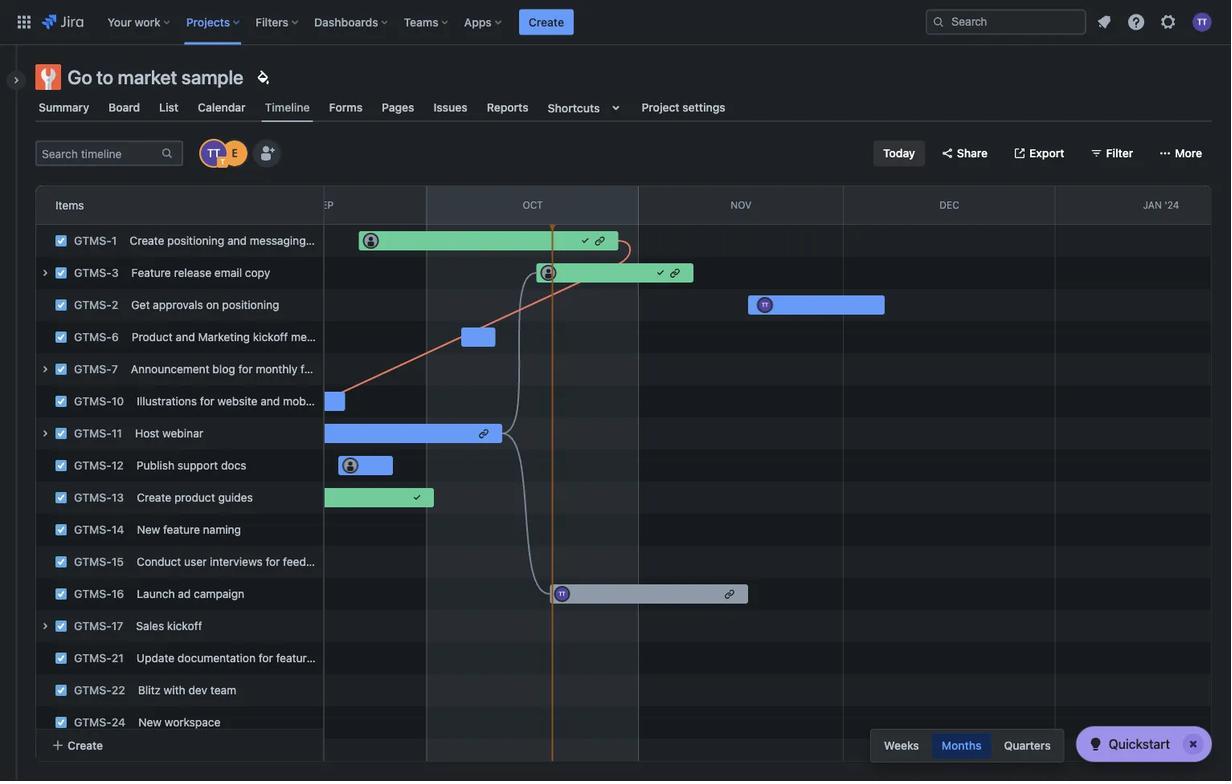 Task type: describe. For each thing, give the bounding box(es) containing it.
board link
[[105, 93, 143, 122]]

gtms-14 link
[[74, 524, 124, 537]]

shortcuts
[[548, 101, 600, 114]]

on
[[206, 299, 219, 312]]

gtms-21
[[74, 652, 124, 665]]

gtms-21 link
[[74, 652, 124, 665]]

task image for gtms-22
[[55, 685, 68, 698]]

gtms-12
[[74, 459, 124, 473]]

new
[[326, 234, 348, 248]]

show child issues image for gtms-17
[[35, 617, 55, 636]]

product
[[174, 491, 215, 505]]

months button
[[932, 734, 991, 759]]

gtms-16 link
[[74, 588, 124, 601]]

host webinar
[[135, 427, 203, 440]]

1 vertical spatial positioning
[[222, 299, 279, 312]]

launch
[[137, 588, 175, 601]]

create inside primary element
[[529, 15, 564, 29]]

12
[[112, 459, 124, 473]]

work
[[135, 15, 161, 29]]

for left new
[[309, 234, 323, 248]]

eloisefrancis23 image
[[222, 141, 248, 166]]

share button
[[931, 141, 997, 166]]

0 vertical spatial positioning
[[167, 234, 224, 248]]

7
[[112, 363, 118, 376]]

pages link
[[379, 93, 418, 122]]

gtms-1
[[74, 234, 117, 248]]

gtms-2
[[74, 299, 118, 312]]

calendar
[[198, 101, 246, 114]]

create up feature
[[130, 234, 164, 248]]

gtms- for 21
[[74, 652, 112, 665]]

gtms-22
[[74, 684, 125, 698]]

sample
[[181, 66, 243, 88]]

apps button
[[459, 9, 508, 35]]

naming
[[203, 524, 241, 537]]

dismiss quickstart image
[[1180, 732, 1206, 758]]

notifications image
[[1095, 12, 1114, 32]]

months
[[942, 740, 982, 753]]

task image for gtms-6
[[55, 331, 68, 344]]

app
[[321, 395, 340, 408]]

more button
[[1149, 141, 1212, 166]]

gtms-16
[[74, 588, 124, 601]]

quickstart button
[[1077, 727, 1212, 763]]

task image for gtms-14
[[55, 524, 68, 537]]

new for new workspace
[[138, 716, 162, 730]]

task image for gtms-16
[[55, 588, 68, 601]]

marketing
[[198, 331, 250, 344]]

14
[[112, 524, 124, 537]]

go to market sample
[[68, 66, 243, 88]]

today
[[883, 147, 915, 160]]

for left 'website'
[[200, 395, 214, 408]]

3
[[112, 266, 119, 280]]

17
[[112, 620, 123, 633]]

documentation
[[178, 652, 256, 665]]

project settings
[[642, 101, 725, 114]]

blitz
[[138, 684, 161, 698]]

user
[[184, 556, 207, 569]]

gtms-14
[[74, 524, 124, 537]]

teams button
[[399, 9, 455, 35]]

gtms- for 12
[[74, 459, 112, 473]]

gtms-10 link
[[74, 395, 124, 408]]

help image
[[1127, 12, 1146, 32]]

teams
[[404, 15, 439, 29]]

your work
[[107, 15, 161, 29]]

blitz with dev team
[[138, 684, 236, 698]]

for right documentation
[[259, 652, 273, 665]]

2
[[112, 299, 118, 312]]

terry turtle image
[[201, 141, 227, 166]]

with
[[164, 684, 185, 698]]

for left the feedback
[[266, 556, 280, 569]]

1
[[112, 234, 117, 248]]

support
[[177, 459, 218, 473]]

issues link
[[430, 93, 471, 122]]

primary element
[[10, 0, 926, 45]]

conduct
[[137, 556, 181, 569]]

weeks
[[884, 740, 919, 753]]

Search field
[[926, 9, 1086, 35]]

weeks button
[[874, 734, 929, 759]]

0 vertical spatial and
[[227, 234, 247, 248]]

feature down "product"
[[163, 524, 200, 537]]

messaging
[[250, 234, 306, 248]]

gtms- for 22
[[74, 684, 112, 698]]

quarters
[[1004, 740, 1051, 753]]

gtms- for 17
[[74, 620, 112, 633]]

forms
[[329, 101, 363, 114]]

gtms-7
[[74, 363, 118, 376]]

settings
[[682, 101, 725, 114]]

jan '24
[[1143, 200, 1179, 211]]

gtms- for 24
[[74, 716, 112, 730]]

new for new feature naming
[[137, 524, 160, 537]]

task image for gtms-10
[[55, 395, 68, 408]]

gtms- for 7
[[74, 363, 112, 376]]

items
[[55, 198, 84, 212]]

gtms- for 13
[[74, 491, 112, 505]]

gtms- for 10
[[74, 395, 112, 408]]

gtms- for 14
[[74, 524, 112, 537]]

update
[[137, 652, 175, 665]]

get
[[131, 299, 150, 312]]

task image for gtms-17
[[55, 620, 68, 633]]

publish
[[137, 459, 174, 473]]

workspace
[[165, 716, 220, 730]]

monthly
[[256, 363, 298, 376]]

product
[[132, 331, 173, 344]]

add people image
[[257, 144, 276, 163]]

sales kickoff
[[136, 620, 202, 633]]

gtms-6
[[74, 331, 119, 344]]

summary link
[[35, 93, 92, 122]]

new feature naming
[[137, 524, 241, 537]]



Task type: vqa. For each thing, say whether or not it's contained in the screenshot.
the market to the bottom
no



Task type: locate. For each thing, give the bounding box(es) containing it.
create button right apps dropdown button
[[519, 9, 574, 35]]

10
[[112, 395, 124, 408]]

gtms- up "gtms-3" at the left top of the page
[[74, 234, 112, 248]]

9 task image from the top
[[55, 717, 68, 730]]

illustrations for website and mobile app
[[137, 395, 340, 408]]

board
[[108, 101, 140, 114]]

forms link
[[326, 93, 366, 122]]

16 gtms- from the top
[[74, 716, 112, 730]]

task image for gtms-3
[[55, 267, 68, 280]]

gtms- for 3
[[74, 266, 112, 280]]

new right 14
[[137, 524, 160, 537]]

16
[[112, 588, 124, 601]]

gtms-15
[[74, 556, 124, 569]]

6 gtms- from the top
[[74, 395, 112, 408]]

show child issues image for gtms-11
[[35, 424, 55, 444]]

2 vertical spatial show child issues image
[[35, 617, 55, 636]]

issues
[[434, 101, 467, 114]]

dec
[[940, 200, 959, 211]]

task image left gtms-1 link
[[55, 235, 68, 248]]

share
[[957, 147, 988, 160]]

meeting
[[291, 331, 333, 344]]

1 vertical spatial show child issues image
[[35, 424, 55, 444]]

1 task image from the top
[[55, 235, 68, 248]]

1 task image from the top
[[55, 267, 68, 280]]

gtms-3 link
[[74, 266, 119, 280]]

new workspace
[[138, 716, 220, 730]]

gtms-13
[[74, 491, 124, 505]]

tab list containing timeline
[[26, 93, 1221, 122]]

4 task image from the top
[[55, 460, 68, 473]]

list
[[159, 101, 179, 114]]

1 vertical spatial and
[[176, 331, 195, 344]]

kickoff up monthly
[[253, 331, 288, 344]]

0 vertical spatial new
[[137, 524, 160, 537]]

3 task image from the top
[[55, 428, 68, 440]]

12 gtms- from the top
[[74, 588, 112, 601]]

gtms- up gtms-7
[[74, 331, 112, 344]]

3 gtms- from the top
[[74, 299, 112, 312]]

quickstart
[[1109, 737, 1170, 753]]

dashboards button
[[309, 9, 394, 35]]

settings image
[[1159, 12, 1178, 32]]

1 vertical spatial create button
[[42, 732, 317, 761]]

2 horizontal spatial and
[[261, 395, 280, 408]]

gtms- down gtms-7 link
[[74, 395, 112, 408]]

task image for gtms-24
[[55, 717, 68, 730]]

22
[[112, 684, 125, 698]]

task image left gtms-12
[[55, 460, 68, 473]]

8 task image from the top
[[55, 685, 68, 698]]

check image
[[1086, 735, 1105, 755]]

1 horizontal spatial create button
[[519, 9, 574, 35]]

website
[[217, 395, 258, 408]]

tab list
[[26, 93, 1221, 122]]

6
[[112, 331, 119, 344]]

task image for gtms-21
[[55, 653, 68, 665]]

5 task image from the top
[[55, 492, 68, 505]]

and
[[227, 234, 247, 248], [176, 331, 195, 344], [261, 395, 280, 408]]

10 gtms- from the top
[[74, 524, 112, 537]]

task image left gtms-21 link
[[55, 653, 68, 665]]

0 horizontal spatial create button
[[42, 732, 317, 761]]

more
[[1175, 147, 1202, 160]]

gtms- up the gtms-16 link
[[74, 556, 112, 569]]

conduct user interviews for feedback
[[137, 556, 331, 569]]

task image left gtms-11 link
[[55, 428, 68, 440]]

shortcuts button
[[545, 93, 629, 122]]

export button
[[1004, 141, 1074, 166]]

show child issues image
[[35, 264, 55, 283]]

15 gtms- from the top
[[74, 684, 112, 698]]

create
[[529, 15, 564, 29], [130, 234, 164, 248], [137, 491, 171, 505], [68, 739, 103, 753]]

6 task image from the top
[[55, 524, 68, 537]]

task image left gtms-2
[[55, 299, 68, 312]]

task image for gtms-15
[[55, 556, 68, 569]]

gtms-3
[[74, 266, 119, 280]]

gtms-
[[74, 234, 112, 248], [74, 266, 112, 280], [74, 299, 112, 312], [74, 331, 112, 344], [74, 363, 112, 376], [74, 395, 112, 408], [74, 427, 112, 440], [74, 459, 112, 473], [74, 491, 112, 505], [74, 524, 112, 537], [74, 556, 112, 569], [74, 588, 112, 601], [74, 620, 112, 633], [74, 652, 112, 665], [74, 684, 112, 698], [74, 716, 112, 730]]

banner
[[0, 0, 1231, 45]]

2 task image from the top
[[55, 299, 68, 312]]

dev
[[188, 684, 207, 698]]

7 gtms- from the top
[[74, 427, 112, 440]]

feedback
[[283, 556, 331, 569]]

sidebar navigation image
[[0, 64, 35, 96]]

2 show child issues image from the top
[[35, 424, 55, 444]]

gtms- for 15
[[74, 556, 112, 569]]

1 show child issues image from the top
[[35, 360, 55, 379]]

13 gtms- from the top
[[74, 620, 112, 633]]

1 gtms- from the top
[[74, 234, 112, 248]]

6 task image from the top
[[55, 588, 68, 601]]

appswitcher icon image
[[14, 12, 34, 32]]

gtms-6 link
[[74, 331, 119, 344]]

14 gtms- from the top
[[74, 652, 112, 665]]

your
[[107, 15, 132, 29]]

gtms-15 link
[[74, 556, 124, 569]]

jira image
[[42, 12, 83, 32], [42, 12, 83, 32]]

task image
[[55, 235, 68, 248], [55, 331, 68, 344], [55, 428, 68, 440], [55, 460, 68, 473], [55, 556, 68, 569], [55, 588, 68, 601], [55, 653, 68, 665], [55, 685, 68, 698], [55, 717, 68, 730]]

Search timeline text field
[[37, 142, 159, 165]]

go
[[68, 66, 92, 88]]

show child issues image for gtms-7
[[35, 360, 55, 379]]

banner containing your work
[[0, 0, 1231, 45]]

3 show child issues image from the top
[[35, 617, 55, 636]]

gtms- up gtms-15
[[74, 524, 112, 537]]

projects button
[[181, 9, 246, 35]]

kickoff down ad
[[167, 620, 202, 633]]

create down publish
[[137, 491, 171, 505]]

gtms-2 link
[[74, 299, 118, 312]]

search image
[[932, 16, 945, 29]]

task image left gtms-3 link
[[55, 267, 68, 280]]

approvals
[[153, 299, 203, 312]]

task image left gtms-13 link
[[55, 492, 68, 505]]

launch ad campaign
[[137, 588, 244, 601]]

13
[[112, 491, 124, 505]]

oct
[[523, 200, 543, 211]]

2 task image from the top
[[55, 331, 68, 344]]

1 horizontal spatial and
[[227, 234, 247, 248]]

create down gtms-24 "link"
[[68, 739, 103, 753]]

task image for gtms-7
[[55, 363, 68, 376]]

show child issues image left gtms-17 link
[[35, 617, 55, 636]]

nov
[[731, 200, 752, 211]]

announcement blog for monthly feature updates
[[131, 363, 382, 376]]

1 vertical spatial kickoff
[[167, 620, 202, 633]]

11
[[112, 427, 122, 440]]

apps
[[464, 15, 492, 29]]

your profile and settings image
[[1193, 12, 1212, 32]]

and left mobile
[[261, 395, 280, 408]]

gtms- down 'gtms-21'
[[74, 684, 112, 698]]

positioning down "copy"
[[222, 299, 279, 312]]

gtms-24 link
[[74, 716, 126, 730]]

get approvals on positioning
[[131, 299, 279, 312]]

gtms-17
[[74, 620, 123, 633]]

task image left gtms-17 link
[[55, 620, 68, 633]]

gtms- for 2
[[74, 299, 112, 312]]

4 task image from the top
[[55, 395, 68, 408]]

gtms- for 1
[[74, 234, 112, 248]]

positioning
[[167, 234, 224, 248], [222, 299, 279, 312]]

feature right new
[[351, 234, 388, 248]]

create button down new workspace at the left bottom of page
[[42, 732, 317, 761]]

kickoff
[[253, 331, 288, 344], [167, 620, 202, 633]]

team
[[210, 684, 236, 698]]

guides
[[218, 491, 253, 505]]

positioning up release
[[167, 234, 224, 248]]

email
[[215, 266, 242, 280]]

4 gtms- from the top
[[74, 331, 112, 344]]

for right blog
[[238, 363, 253, 376]]

and down approvals
[[176, 331, 195, 344]]

gtms-1 link
[[74, 234, 117, 248]]

0 vertical spatial create button
[[519, 9, 574, 35]]

create button inside primary element
[[519, 9, 574, 35]]

new right '24'
[[138, 716, 162, 730]]

task image left gtms-24 "link"
[[55, 717, 68, 730]]

task image for gtms-13
[[55, 492, 68, 505]]

feature down meeting
[[301, 363, 337, 376]]

illustrations
[[137, 395, 197, 408]]

0 horizontal spatial and
[[176, 331, 195, 344]]

task image left gtms-6
[[55, 331, 68, 344]]

7 task image from the top
[[55, 653, 68, 665]]

create right apps dropdown button
[[529, 15, 564, 29]]

copy
[[245, 266, 270, 280]]

gtms-17 link
[[74, 620, 123, 633]]

market
[[118, 66, 177, 88]]

5 gtms- from the top
[[74, 363, 112, 376]]

show child issues image left gtms-11 link
[[35, 424, 55, 444]]

task image left gtms-7 link
[[55, 363, 68, 376]]

gtms- down gtms-12
[[74, 491, 112, 505]]

announcement
[[131, 363, 209, 376]]

task image left gtms-15 link
[[55, 556, 68, 569]]

gtms-11 link
[[74, 427, 122, 440]]

gtms- down gtms-6
[[74, 363, 112, 376]]

create button
[[519, 9, 574, 35], [42, 732, 317, 761]]

gtms- down gtms-17
[[74, 652, 112, 665]]

today button
[[874, 141, 925, 166]]

task image left gtms-14 link
[[55, 524, 68, 537]]

export
[[1029, 147, 1064, 160]]

task image for gtms-11
[[55, 428, 68, 440]]

gtms-7 link
[[74, 363, 118, 376]]

gtms- for 6
[[74, 331, 112, 344]]

task image for gtms-12
[[55, 460, 68, 473]]

gtms-10
[[74, 395, 124, 408]]

gtms- for 11
[[74, 427, 112, 440]]

product and marketing kickoff meeting
[[132, 331, 333, 344]]

1 vertical spatial new
[[138, 716, 162, 730]]

11 gtms- from the top
[[74, 556, 112, 569]]

gtms- down gtms-22 link
[[74, 716, 112, 730]]

0 vertical spatial kickoff
[[253, 331, 288, 344]]

7 task image from the top
[[55, 620, 68, 633]]

gtms- up gtms-21 link
[[74, 620, 112, 633]]

projects
[[186, 15, 230, 29]]

create positioning and messaging for new feature
[[130, 234, 388, 248]]

2 vertical spatial and
[[261, 395, 280, 408]]

dashboards
[[314, 15, 378, 29]]

2 gtms- from the top
[[74, 266, 112, 280]]

set background color image
[[253, 68, 272, 87]]

show child issues image left gtms-7 link
[[35, 360, 55, 379]]

feature left update
[[276, 652, 313, 665]]

gtms- up gtms-12
[[74, 427, 112, 440]]

jan
[[1143, 200, 1162, 211]]

gtms- down gtms-11
[[74, 459, 112, 473]]

0 vertical spatial show child issues image
[[35, 360, 55, 379]]

0 horizontal spatial kickoff
[[167, 620, 202, 633]]

gtms- up gtms-17
[[74, 588, 112, 601]]

5 task image from the top
[[55, 556, 68, 569]]

8 gtms- from the top
[[74, 459, 112, 473]]

task image
[[55, 267, 68, 280], [55, 299, 68, 312], [55, 363, 68, 376], [55, 395, 68, 408], [55, 492, 68, 505], [55, 524, 68, 537], [55, 620, 68, 633]]

project
[[642, 101, 680, 114]]

update
[[316, 652, 352, 665]]

show child issues image
[[35, 360, 55, 379], [35, 424, 55, 444], [35, 617, 55, 636]]

task image for gtms-1
[[55, 235, 68, 248]]

and up email
[[227, 234, 247, 248]]

filters button
[[251, 9, 305, 35]]

task image left "gtms-10" link
[[55, 395, 68, 408]]

1 horizontal spatial kickoff
[[253, 331, 288, 344]]

task image for gtms-2
[[55, 299, 68, 312]]

gtms- down gtms-3 link
[[74, 299, 112, 312]]

gtms- down gtms-1
[[74, 266, 112, 280]]

gtms-12 link
[[74, 459, 124, 473]]

task image left gtms-22 link
[[55, 685, 68, 698]]

9 gtms- from the top
[[74, 491, 112, 505]]

3 task image from the top
[[55, 363, 68, 376]]

task image left the gtms-16 link
[[55, 588, 68, 601]]

blog
[[212, 363, 235, 376]]

gtms- for 16
[[74, 588, 112, 601]]

feature
[[351, 234, 388, 248], [301, 363, 337, 376], [163, 524, 200, 537], [276, 652, 313, 665]]

sep
[[316, 200, 334, 211]]



